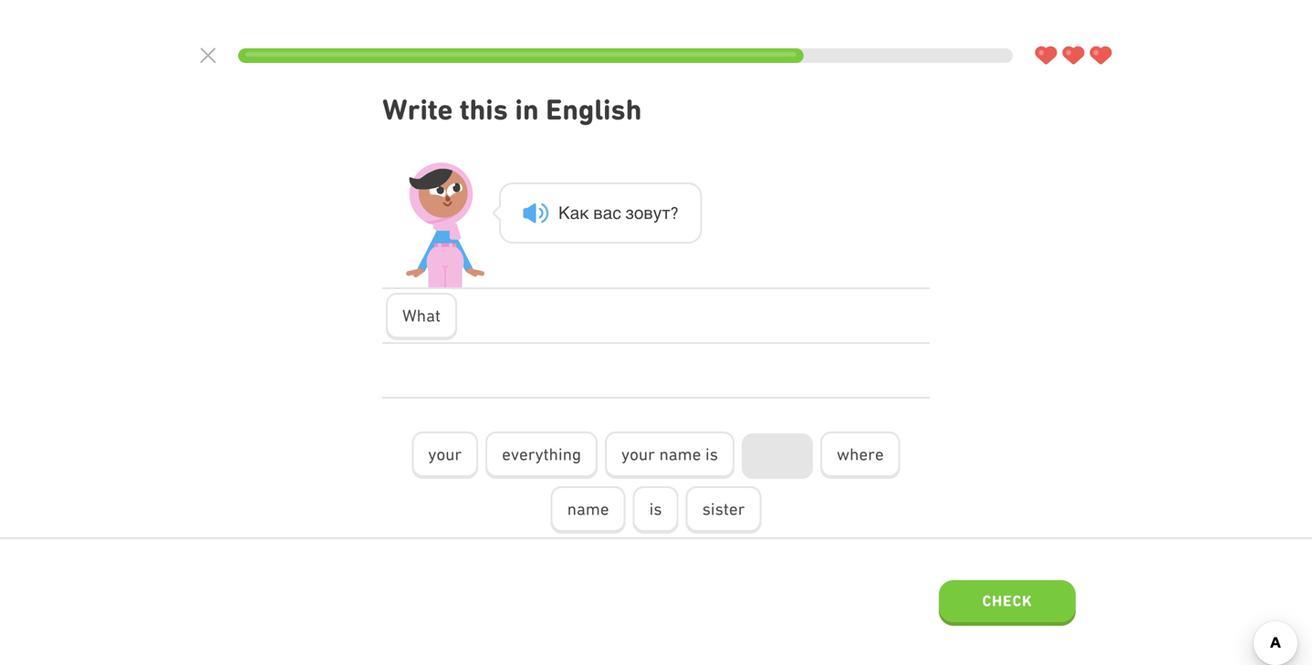 Task type: vqa. For each thing, say whether or not it's contained in the screenshot.
СЕЙЧАС button
no



Task type: describe. For each thing, give the bounding box(es) containing it.
your button
[[412, 432, 478, 479]]

а for в
[[603, 203, 613, 223]]

everything
[[502, 445, 581, 464]]

where button
[[821, 432, 901, 479]]

your for your name is
[[622, 445, 655, 464]]

your name is button
[[605, 432, 735, 479]]

з о в у т ?
[[626, 203, 679, 223]]

write
[[382, 93, 453, 126]]

this
[[460, 93, 508, 126]]

с
[[613, 203, 621, 223]]

з
[[626, 203, 634, 223]]

2 в from the left
[[644, 203, 653, 223]]

check
[[983, 592, 1033, 610]]

о
[[634, 203, 644, 223]]

english
[[546, 93, 642, 126]]

write this in english
[[382, 93, 642, 126]]

sister button
[[686, 487, 762, 534]]

т
[[662, 203, 671, 223]]

sister
[[702, 499, 745, 519]]

is inside button
[[649, 499, 662, 519]]

1 в from the left
[[594, 203, 603, 223]]

in
[[515, 93, 539, 126]]

к а к
[[559, 203, 589, 223]]

к
[[559, 203, 570, 223]]



Task type: locate. For each thing, give the bounding box(es) containing it.
is
[[706, 445, 718, 464], [649, 499, 662, 519]]

everything button
[[486, 432, 598, 479]]

0 horizontal spatial name
[[567, 499, 609, 519]]

0 vertical spatial is
[[706, 445, 718, 464]]

progress bar
[[238, 48, 1013, 63]]

your name is
[[622, 445, 718, 464]]

1 vertical spatial name
[[567, 499, 609, 519]]

в а с
[[594, 203, 621, 223]]

1 horizontal spatial your
[[622, 445, 655, 464]]

check button
[[939, 580, 1076, 626]]

what
[[403, 306, 441, 325]]

в left т
[[644, 203, 653, 223]]

0 horizontal spatial is
[[649, 499, 662, 519]]

your inside button
[[428, 445, 462, 464]]

2 your from the left
[[622, 445, 655, 464]]

1 your from the left
[[428, 445, 462, 464]]

name up is button
[[659, 445, 701, 464]]

0 horizontal spatial в
[[594, 203, 603, 223]]

а
[[570, 203, 580, 223], [603, 203, 613, 223]]

is inside button
[[706, 445, 718, 464]]

2 а from the left
[[603, 203, 613, 223]]

is button
[[633, 487, 679, 534]]

name inside button
[[659, 445, 701, 464]]

name inside button
[[567, 499, 609, 519]]

your inside button
[[622, 445, 655, 464]]

is down your name is button
[[649, 499, 662, 519]]

0 horizontal spatial а
[[570, 203, 580, 223]]

0 horizontal spatial your
[[428, 445, 462, 464]]

а left з
[[603, 203, 613, 223]]

1 а from the left
[[570, 203, 580, 223]]

name
[[659, 445, 701, 464], [567, 499, 609, 519]]

name button
[[551, 487, 626, 534]]

0 vertical spatial name
[[659, 445, 701, 464]]

1 horizontal spatial а
[[603, 203, 613, 223]]

?
[[671, 203, 679, 223]]

where
[[837, 445, 884, 464]]

is up the sister
[[706, 445, 718, 464]]

1 horizontal spatial в
[[644, 203, 653, 223]]

1 horizontal spatial name
[[659, 445, 701, 464]]

1 vertical spatial is
[[649, 499, 662, 519]]

к
[[580, 203, 589, 223]]

в
[[594, 203, 603, 223], [644, 203, 653, 223]]

у
[[653, 203, 662, 223]]

your
[[428, 445, 462, 464], [622, 445, 655, 464]]

а left в а с on the left top
[[570, 203, 580, 223]]

1 horizontal spatial is
[[706, 445, 718, 464]]

name left is button
[[567, 499, 609, 519]]

в right the к
[[594, 203, 603, 223]]

what button
[[386, 293, 457, 340]]

а for к
[[570, 203, 580, 223]]

your for your
[[428, 445, 462, 464]]



